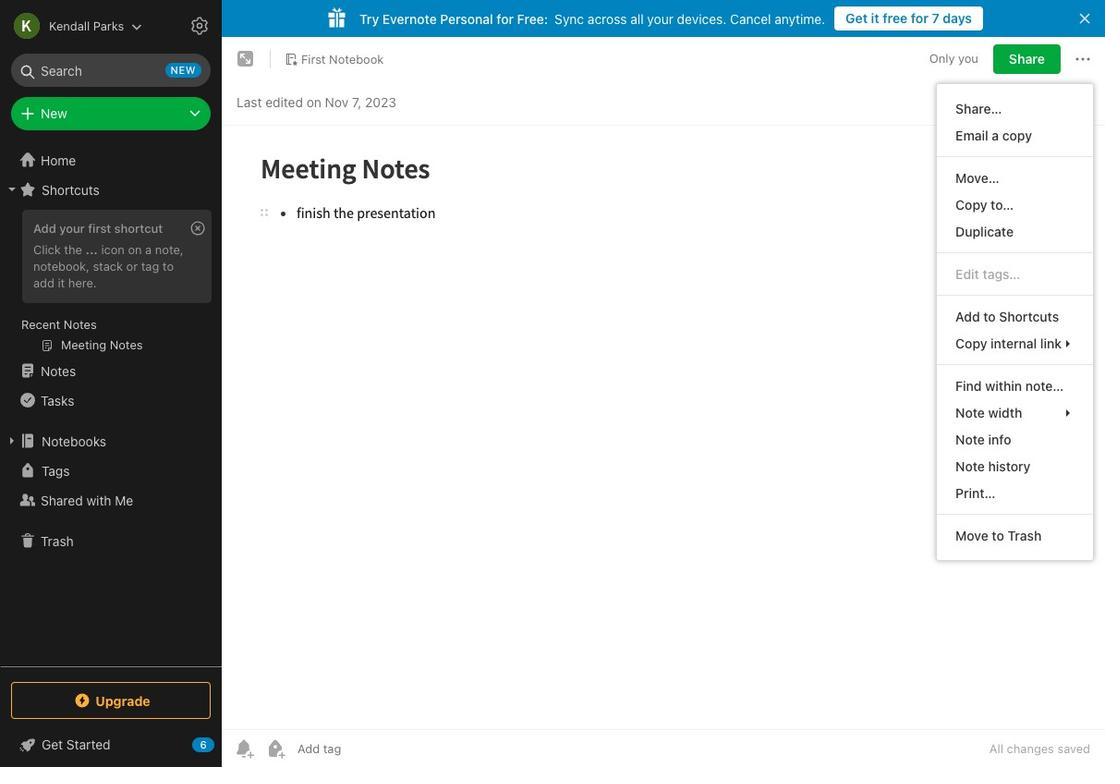 Task type: vqa. For each thing, say whether or not it's contained in the screenshot.
'Indent' Image
no



Task type: locate. For each thing, give the bounding box(es) containing it.
tag
[[141, 259, 159, 274]]

edit
[[956, 266, 980, 282]]

edit tags…
[[956, 266, 1021, 282]]

a left the copy
[[992, 128, 1000, 143]]

0 vertical spatial copy
[[956, 197, 988, 213]]

copy inside copy internal link link
[[956, 336, 988, 351]]

group containing add your first shortcut
[[0, 204, 221, 363]]

new
[[41, 105, 67, 121]]

note window element
[[222, 37, 1106, 767]]

evernote
[[383, 11, 437, 26]]

1 horizontal spatial it
[[872, 10, 880, 26]]

to right move
[[992, 528, 1005, 544]]

for inside button
[[911, 10, 929, 26]]

shortcuts button
[[0, 175, 221, 204]]

shared with me link
[[0, 485, 221, 515]]

move
[[956, 528, 989, 544]]

1 vertical spatial add
[[956, 309, 981, 325]]

1 vertical spatial it
[[58, 275, 65, 290]]

settings image
[[189, 15, 211, 37]]

history
[[989, 459, 1031, 474]]

expand note image
[[235, 48, 257, 70]]

get
[[846, 10, 868, 26], [42, 737, 63, 753]]

1 horizontal spatial for
[[911, 10, 929, 26]]

0 vertical spatial add
[[33, 221, 56, 236]]

tree
[[0, 145, 222, 666]]

for left free:
[[497, 11, 514, 26]]

copy down move…
[[956, 197, 988, 213]]

devices.
[[677, 11, 727, 26]]

add a reminder image
[[233, 738, 255, 760]]

more actions image
[[1072, 48, 1095, 70]]

shortcuts
[[42, 182, 100, 197], [1000, 309, 1060, 325]]

Add tag field
[[296, 741, 435, 757]]

get inside the help and learning task checklist field
[[42, 737, 63, 753]]

1 vertical spatial a
[[145, 242, 152, 257]]

note
[[956, 405, 986, 421], [956, 432, 986, 447], [956, 459, 986, 474]]

notes
[[64, 317, 97, 332], [41, 363, 76, 379]]

1 vertical spatial to
[[984, 309, 996, 325]]

1 vertical spatial shortcuts
[[1000, 309, 1060, 325]]

0 horizontal spatial on
[[128, 242, 142, 257]]

days
[[943, 10, 973, 26]]

a up tag
[[145, 242, 152, 257]]

note up print…
[[956, 459, 986, 474]]

Search text field
[[24, 54, 198, 87]]

it down the notebook,
[[58, 275, 65, 290]]

note inside 'link'
[[956, 459, 986, 474]]

click the ...
[[33, 242, 98, 257]]

0 horizontal spatial for
[[497, 11, 514, 26]]

Account field
[[0, 7, 143, 44]]

group
[[0, 204, 221, 363]]

1 vertical spatial copy
[[956, 336, 988, 351]]

shortcuts up copy internal link link
[[1000, 309, 1060, 325]]

1 note from the top
[[956, 405, 986, 421]]

add down edit
[[956, 309, 981, 325]]

note…
[[1026, 378, 1064, 394]]

copy for copy internal link
[[956, 336, 988, 351]]

free
[[883, 10, 908, 26]]

to up the copy internal link
[[984, 309, 996, 325]]

first notebook
[[301, 51, 384, 66]]

2 vertical spatial to
[[992, 528, 1005, 544]]

it left free
[[872, 10, 880, 26]]

note width
[[956, 405, 1023, 421]]

note,
[[155, 242, 184, 257]]

0 horizontal spatial your
[[59, 221, 85, 236]]

print…
[[956, 485, 996, 501]]

1 vertical spatial on
[[128, 242, 142, 257]]

1 vertical spatial your
[[59, 221, 85, 236]]

shortcuts down home
[[42, 182, 100, 197]]

home
[[41, 152, 76, 168]]

add for add to shortcuts
[[956, 309, 981, 325]]

copy
[[956, 197, 988, 213], [956, 336, 988, 351]]

cancel
[[730, 11, 772, 26]]

a
[[992, 128, 1000, 143], [145, 242, 152, 257]]

new button
[[11, 97, 211, 130]]

add to shortcuts
[[956, 309, 1060, 325]]

shortcuts inside button
[[42, 182, 100, 197]]

for
[[911, 10, 929, 26], [497, 11, 514, 26]]

Copy internal link field
[[938, 330, 1094, 357]]

all
[[631, 11, 644, 26]]

all
[[990, 741, 1004, 756]]

1 horizontal spatial get
[[846, 10, 868, 26]]

Note Editor text field
[[222, 126, 1106, 729]]

note left info
[[956, 432, 986, 447]]

note info link
[[938, 426, 1094, 453]]

note for note width
[[956, 405, 986, 421]]

info
[[989, 432, 1012, 447]]

1 horizontal spatial add
[[956, 309, 981, 325]]

icon on a note, notebook, stack or tag to add it here.
[[33, 242, 184, 290]]

saved
[[1058, 741, 1091, 756]]

0 horizontal spatial add
[[33, 221, 56, 236]]

to down note,
[[163, 259, 174, 274]]

0 vertical spatial on
[[307, 94, 322, 110]]

notes inside notes link
[[41, 363, 76, 379]]

here.
[[68, 275, 97, 290]]

move…
[[956, 170, 1000, 186]]

0 vertical spatial shortcuts
[[42, 182, 100, 197]]

tags…
[[983, 266, 1021, 282]]

1 for from the left
[[911, 10, 929, 26]]

3 note from the top
[[956, 459, 986, 474]]

0 horizontal spatial trash
[[41, 533, 74, 549]]

0 horizontal spatial shortcuts
[[42, 182, 100, 197]]

get left started
[[42, 737, 63, 753]]

notes up tasks
[[41, 363, 76, 379]]

across
[[588, 11, 627, 26]]

0 vertical spatial get
[[846, 10, 868, 26]]

0 vertical spatial note
[[956, 405, 986, 421]]

get started
[[42, 737, 111, 753]]

your
[[648, 11, 674, 26], [59, 221, 85, 236]]

for left 7
[[911, 10, 929, 26]]

find
[[956, 378, 982, 394]]

2 copy from the top
[[956, 336, 988, 351]]

7,
[[352, 94, 362, 110]]

note width link
[[938, 399, 1094, 426]]

1 vertical spatial get
[[42, 737, 63, 753]]

notebooks link
[[0, 426, 221, 456]]

your right all
[[648, 11, 674, 26]]

0 vertical spatial to
[[163, 259, 174, 274]]

2 for from the left
[[497, 11, 514, 26]]

0 horizontal spatial it
[[58, 275, 65, 290]]

1 horizontal spatial shortcuts
[[1000, 309, 1060, 325]]

tasks
[[41, 392, 74, 408]]

1 vertical spatial notes
[[41, 363, 76, 379]]

started
[[66, 737, 111, 753]]

add up click
[[33, 221, 56, 236]]

0 horizontal spatial a
[[145, 242, 152, 257]]

to inside icon on a note, notebook, stack or tag to add it here.
[[163, 259, 174, 274]]

move to trash link
[[938, 522, 1094, 549]]

add inside add to shortcuts link
[[956, 309, 981, 325]]

kendall
[[49, 18, 90, 33]]

note for note info
[[956, 432, 986, 447]]

0 vertical spatial it
[[872, 10, 880, 26]]

link
[[1041, 336, 1062, 351]]

email a copy link
[[938, 122, 1094, 149]]

get left free
[[846, 10, 868, 26]]

add
[[33, 221, 56, 236], [956, 309, 981, 325]]

1 vertical spatial note
[[956, 432, 986, 447]]

notes right recent
[[64, 317, 97, 332]]

or
[[126, 259, 138, 274]]

trash down print… link at the bottom right of page
[[1008, 528, 1042, 544]]

6
[[200, 739, 207, 751]]

trash down shared
[[41, 533, 74, 549]]

on up or
[[128, 242, 142, 257]]

for for free:
[[497, 11, 514, 26]]

0 vertical spatial a
[[992, 128, 1000, 143]]

2 note from the top
[[956, 432, 986, 447]]

1 horizontal spatial trash
[[1008, 528, 1042, 544]]

only you
[[930, 51, 979, 66]]

1 copy from the top
[[956, 197, 988, 213]]

note for note history
[[956, 459, 986, 474]]

note inside 'link'
[[956, 405, 986, 421]]

try evernote personal for free: sync across all your devices. cancel anytime.
[[360, 11, 826, 26]]

expand notebooks image
[[5, 434, 19, 448]]

last edited on nov 7, 2023
[[237, 94, 397, 110]]

to
[[163, 259, 174, 274], [984, 309, 996, 325], [992, 528, 1005, 544]]

tags button
[[0, 456, 221, 485]]

your up the
[[59, 221, 85, 236]]

note down 'find'
[[956, 405, 986, 421]]

2 vertical spatial note
[[956, 459, 986, 474]]

0 horizontal spatial get
[[42, 737, 63, 753]]

1 horizontal spatial on
[[307, 94, 322, 110]]

shortcuts inside dropdown list menu
[[1000, 309, 1060, 325]]

a inside dropdown list menu
[[992, 128, 1000, 143]]

notes link
[[0, 356, 221, 386]]

More actions field
[[1072, 44, 1095, 74]]

on left nov at left
[[307, 94, 322, 110]]

note history
[[956, 459, 1031, 474]]

1 horizontal spatial a
[[992, 128, 1000, 143]]

copy left internal
[[956, 336, 988, 351]]

1 horizontal spatial your
[[648, 11, 674, 26]]

get inside button
[[846, 10, 868, 26]]

copy inside copy to… link
[[956, 197, 988, 213]]



Task type: describe. For each thing, give the bounding box(es) containing it.
email a copy
[[956, 128, 1033, 143]]

...
[[86, 242, 98, 257]]

a inside icon on a note, notebook, stack or tag to add it here.
[[145, 242, 152, 257]]

click
[[33, 242, 61, 257]]

copy internal link
[[956, 336, 1062, 351]]

Note width field
[[938, 399, 1094, 426]]

to for add
[[984, 309, 996, 325]]

changes
[[1007, 741, 1055, 756]]

your inside tree
[[59, 221, 85, 236]]

note info
[[956, 432, 1012, 447]]

note history link
[[938, 453, 1094, 480]]

free:
[[517, 11, 548, 26]]

share… link
[[938, 95, 1094, 122]]

notebooks
[[42, 433, 106, 449]]

share button
[[994, 44, 1061, 74]]

find within note… link
[[938, 373, 1094, 399]]

add
[[33, 275, 54, 290]]

try
[[360, 11, 379, 26]]

tree containing home
[[0, 145, 222, 666]]

tags
[[42, 463, 70, 478]]

last
[[237, 94, 262, 110]]

duplicate
[[956, 224, 1014, 239]]

get for get it free for 7 days
[[846, 10, 868, 26]]

anytime.
[[775, 11, 826, 26]]

0 vertical spatial notes
[[64, 317, 97, 332]]

nov
[[325, 94, 349, 110]]

find within note…
[[956, 378, 1064, 394]]

first
[[301, 51, 326, 66]]

Help and Learning task checklist field
[[0, 730, 222, 760]]

width
[[989, 405, 1023, 421]]

copy to… link
[[938, 191, 1094, 218]]

shared
[[41, 492, 83, 508]]

shared with me
[[41, 492, 133, 508]]

first notebook button
[[278, 46, 390, 72]]

internal
[[991, 336, 1038, 351]]

dropdown list menu
[[938, 95, 1094, 549]]

share…
[[956, 101, 1003, 116]]

trash link
[[0, 526, 221, 556]]

first
[[88, 221, 111, 236]]

get it free for 7 days button
[[835, 6, 984, 31]]

add to shortcuts link
[[938, 303, 1094, 330]]

get it free for 7 days
[[846, 10, 973, 26]]

stack
[[93, 259, 123, 274]]

edit tags… link
[[938, 261, 1094, 288]]

7
[[932, 10, 940, 26]]

new
[[171, 64, 196, 76]]

on inside note window element
[[307, 94, 322, 110]]

the
[[64, 242, 82, 257]]

tasks button
[[0, 386, 221, 415]]

upgrade
[[95, 693, 150, 709]]

0 vertical spatial your
[[648, 11, 674, 26]]

you
[[959, 51, 979, 66]]

recent notes
[[21, 317, 97, 332]]

only
[[930, 51, 956, 66]]

new search field
[[24, 54, 202, 87]]

add for add your first shortcut
[[33, 221, 56, 236]]

to…
[[991, 197, 1014, 213]]

add your first shortcut
[[33, 221, 163, 236]]

recent
[[21, 317, 60, 332]]

on inside icon on a note, notebook, stack or tag to add it here.
[[128, 242, 142, 257]]

copy to…
[[956, 197, 1014, 213]]

for for 7
[[911, 10, 929, 26]]

copy
[[1003, 128, 1033, 143]]

to for move
[[992, 528, 1005, 544]]

notebook,
[[33, 259, 90, 274]]

add tag image
[[264, 738, 287, 760]]

move to trash
[[956, 528, 1042, 544]]

click to collapse image
[[215, 733, 229, 755]]

within
[[986, 378, 1023, 394]]

kendall parks
[[49, 18, 124, 33]]

shortcut
[[114, 221, 163, 236]]

2023
[[365, 94, 397, 110]]

trash inside dropdown list menu
[[1008, 528, 1042, 544]]

upgrade button
[[11, 682, 211, 719]]

copy internal link link
[[938, 330, 1094, 357]]

print… link
[[938, 480, 1094, 507]]

group inside tree
[[0, 204, 221, 363]]

me
[[115, 492, 133, 508]]

edited
[[266, 94, 303, 110]]

icon
[[101, 242, 125, 257]]

copy for copy to…
[[956, 197, 988, 213]]

it inside get it free for 7 days button
[[872, 10, 880, 26]]

parks
[[93, 18, 124, 33]]

it inside icon on a note, notebook, stack or tag to add it here.
[[58, 275, 65, 290]]

share
[[1010, 51, 1046, 67]]

duplicate link
[[938, 218, 1094, 245]]

sync
[[555, 11, 584, 26]]

all changes saved
[[990, 741, 1091, 756]]

get for get started
[[42, 737, 63, 753]]

notebook
[[329, 51, 384, 66]]



